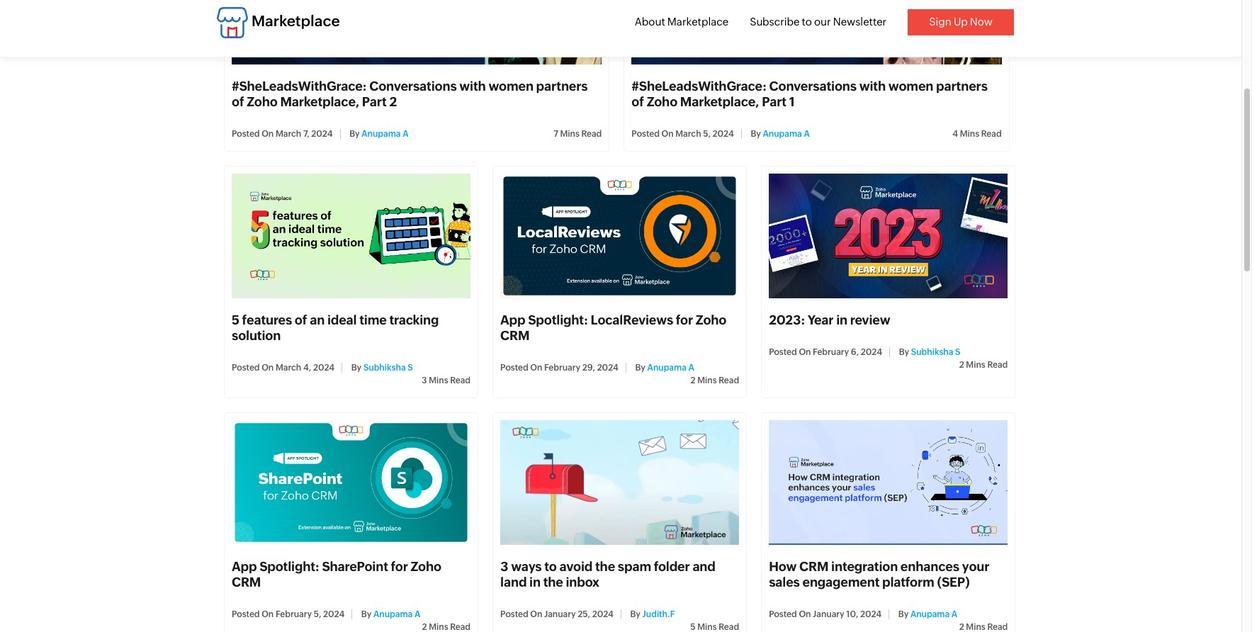 Task type: vqa. For each thing, say whether or not it's contained in the screenshot.


Task type: describe. For each thing, give the bounding box(es) containing it.
anupama a link for app spotlight: sharepoint for zoho crm
[[374, 610, 421, 620]]

posted on february 5, 2024
[[232, 610, 345, 620]]

by for app spotlight: sharepoint for zoho crm
[[362, 610, 372, 620]]

10,
[[847, 610, 859, 620]]

5 features of an ideal time tracking solution image
[[232, 174, 471, 299]]

2024 for app spotlight: sharepoint for zoho crm
[[323, 610, 345, 620]]

subhiksha for 2023: year in review
[[912, 348, 954, 358]]

avoid
[[560, 560, 593, 575]]

judith.f link
[[643, 610, 675, 620]]

3 ways to avoid the spam folder and land in the inbox image
[[501, 421, 740, 546]]

4
[[953, 129, 959, 139]]

by anupama a for #sheleadswithgrace: conversations with women partners of zoho marketplace, part 2
[[348, 129, 409, 139]]

conversations for 1
[[770, 79, 857, 94]]

mins for #sheleadswithgrace: conversations with women partners of zoho marketplace, part 1
[[961, 129, 980, 139]]

on for 2023: year in review
[[799, 348, 811, 358]]

anupama a link for #sheleadswithgrace: conversations with women partners of zoho marketplace, part 1
[[763, 129, 810, 139]]

#sheleadswithgrace: conversations with women partners of zoho marketplace, part 2
[[232, 79, 588, 109]]

your
[[963, 560, 990, 575]]

subhiksha s link for 2023: year in review
[[912, 348, 961, 358]]

app for app spotlight: sharepoint for zoho crm
[[232, 560, 257, 575]]

anupama for #sheleadswithgrace: conversations with women partners of zoho marketplace, part 1
[[763, 129, 803, 139]]

a for #sheleadswithgrace: conversations with women partners of zoho marketplace, part 2
[[403, 129, 409, 139]]

2024 for 3 ways to avoid the spam folder and land in the inbox
[[593, 610, 614, 620]]

posted on january 10, 2024
[[769, 610, 882, 620]]

on for 5 features of an ideal time tracking solution
[[262, 363, 274, 373]]

january for integration
[[813, 610, 845, 620]]

features
[[242, 313, 292, 328]]

of inside 5 features of an ideal time tracking solution
[[295, 313, 307, 328]]

part for 2
[[362, 94, 387, 109]]

for for localreviews
[[676, 313, 694, 328]]

3 for 3 ways to avoid the spam folder and land in the inbox
[[501, 560, 509, 575]]

marketplace, for 2
[[280, 94, 360, 109]]

sharepoint
[[322, 560, 388, 575]]

about marketplace
[[635, 16, 729, 28]]

app spotlight: localreviews for zoho crm link
[[501, 313, 727, 343]]

5
[[232, 313, 240, 328]]

#sheleadswithgrace: for #sheleadswithgrace: conversations with women partners of zoho marketplace, part 1
[[632, 79, 767, 94]]

tracking
[[390, 313, 439, 328]]

app spotlight: localreviews for zoho crm image
[[501, 174, 740, 299]]

5 features of an ideal time tracking solution link
[[232, 313, 439, 343]]

2024 for app spotlight: localreviews for zoho crm
[[597, 363, 619, 373]]

on for #sheleadswithgrace: conversations with women partners of zoho marketplace, part 2
[[262, 129, 274, 139]]

and
[[693, 560, 716, 575]]

2023: year in review link
[[769, 313, 891, 328]]

2 for 2023: year in review
[[960, 360, 965, 370]]

up
[[954, 16, 968, 28]]

folder
[[654, 560, 690, 575]]

read for 2023: year in review
[[988, 360, 1008, 370]]

subscribe to our newsletter
[[750, 16, 887, 28]]

app spotlight: sharepoint for zoho crm image
[[232, 421, 471, 546]]

2 mins read for app spotlight: localreviews for zoho crm
[[691, 376, 740, 386]]

ideal
[[328, 313, 357, 328]]

crm for app spotlight: sharepoint for zoho crm
[[232, 575, 261, 590]]

sign
[[930, 16, 952, 28]]

localreviews
[[591, 313, 674, 328]]

subscribe to our newsletter link
[[750, 16, 887, 28]]

by for app spotlight: localreviews for zoho crm
[[636, 363, 646, 373]]

posted on march 5, 2024
[[632, 129, 734, 139]]

posted on march 4, 2024
[[232, 363, 335, 373]]

by anupama a for app spotlight: localreviews for zoho crm
[[634, 363, 695, 373]]

posted for #sheleadswithgrace: conversations with women partners of zoho marketplace, part 2
[[232, 129, 260, 139]]

read for 5 features of an ideal time tracking solution
[[450, 376, 471, 386]]

in inside 3 ways to avoid the spam folder and land in the inbox
[[530, 575, 541, 590]]

posted for 3 ways to avoid the spam folder and land in the inbox
[[501, 610, 529, 620]]

an
[[310, 313, 325, 328]]

how crm integration enhances your sales engagement platform (sep) image
[[769, 421, 1008, 546]]

zoho inside app spotlight: sharepoint for zoho crm
[[411, 560, 442, 575]]

sign up now link
[[908, 9, 1015, 35]]

spotlight: for localreviews
[[528, 313, 588, 328]]

s for 2023: year in review
[[956, 348, 961, 358]]

2023:
[[769, 313, 806, 328]]

on for #sheleadswithgrace: conversations with women partners of zoho marketplace, part 1
[[662, 129, 674, 139]]

marketplace inside marketplace link
[[252, 13, 340, 30]]

1 horizontal spatial the
[[596, 560, 616, 575]]

of for #sheleadswithgrace: conversations with women partners of zoho marketplace, part 1
[[632, 94, 644, 109]]

read for #sheleadswithgrace: conversations with women partners of zoho marketplace, part 1
[[982, 129, 1002, 139]]

3 ways to avoid the spam folder and land in the inbox
[[501, 560, 716, 590]]

posted on january 25, 2024
[[501, 610, 614, 620]]

with for 2
[[460, 79, 486, 94]]

partners for #sheleadswithgrace: conversations with women partners of zoho marketplace, part 2
[[536, 79, 588, 94]]

by for 3 ways to avoid the spam folder and land in the inbox
[[631, 610, 641, 620]]

posted on february 6, 2024
[[769, 348, 883, 358]]

#sheleadswithgrace: for #sheleadswithgrace: conversations with women partners of zoho marketplace, part 2
[[232, 79, 367, 94]]

#sheleadswithgrace: conversations with women partners of zoho marketplace, part 1
[[632, 79, 988, 109]]

a for app spotlight: localreviews for zoho crm
[[689, 363, 695, 373]]

marketplace link
[[217, 7, 340, 38]]

mins for 2023: year in review
[[967, 360, 986, 370]]

year
[[808, 313, 834, 328]]

by subhiksha s for 5 features of an ideal time tracking solution
[[350, 363, 413, 373]]

subhiksha s link for 5 features of an ideal time tracking solution
[[364, 363, 413, 373]]

#sheleadswithgrace: conversations with women partners of zoho marketplace, part 2 link
[[232, 79, 588, 109]]

read for #sheleadswithgrace: conversations with women partners of zoho marketplace, part 2
[[582, 129, 602, 139]]

2024 for 5 features of an ideal time tracking solution
[[313, 363, 335, 373]]

zoho inside "app spotlight: localreviews for zoho crm"
[[696, 313, 727, 328]]

5, for spotlight:
[[314, 610, 322, 620]]

how
[[769, 560, 797, 575]]

zoho inside #sheleadswithgrace: conversations with women partners of zoho marketplace, part 1
[[647, 94, 678, 109]]

6,
[[851, 348, 860, 358]]

review
[[851, 313, 891, 328]]

to inside 3 ways to avoid the spam folder and land in the inbox
[[545, 560, 557, 575]]

february for localreviews
[[545, 363, 581, 373]]

#sheleadswithgrace: conversations with women partners of zoho marketplace, part 2 image
[[232, 0, 602, 64]]

5, for conversations
[[704, 129, 711, 139]]

5 features of an ideal time tracking solution
[[232, 313, 439, 343]]

february for in
[[813, 348, 850, 358]]

march for 5 features of an ideal time tracking solution
[[276, 363, 302, 373]]

25,
[[578, 610, 591, 620]]

sign up now
[[930, 16, 993, 28]]



Task type: locate. For each thing, give the bounding box(es) containing it.
ways
[[511, 560, 542, 575]]

1 #sheleadswithgrace: from the left
[[232, 79, 367, 94]]

app spotlight: localreviews for zoho crm
[[501, 313, 727, 343]]

women inside #sheleadswithgrace: conversations with women partners of zoho marketplace, part 1
[[889, 79, 934, 94]]

1 horizontal spatial women
[[889, 79, 934, 94]]

#sheleadswithgrace: inside #sheleadswithgrace: conversations with women partners of zoho marketplace, part 1
[[632, 79, 767, 94]]

of for #sheleadswithgrace: conversations with women partners of zoho marketplace, part 2
[[232, 94, 244, 109]]

1 vertical spatial to
[[545, 560, 557, 575]]

march for #sheleadswithgrace: conversations with women partners of zoho marketplace, part 2
[[276, 129, 302, 139]]

marketplace, up posted on march 5, 2024
[[681, 94, 760, 109]]

1 horizontal spatial part
[[762, 94, 787, 109]]

on for 3 ways to avoid the spam folder and land in the inbox
[[531, 610, 543, 620]]

1
[[790, 94, 795, 109]]

1 vertical spatial by subhiksha s
[[350, 363, 413, 373]]

2024 for #sheleadswithgrace: conversations with women partners of zoho marketplace, part 1
[[713, 129, 734, 139]]

anupama a link for #sheleadswithgrace: conversations with women partners of zoho marketplace, part 2
[[362, 129, 409, 139]]

(sep)
[[938, 575, 970, 590]]

1 horizontal spatial by subhiksha s
[[898, 348, 961, 358]]

crm inside app spotlight: sharepoint for zoho crm
[[232, 575, 261, 590]]

by left judith.f
[[631, 610, 641, 620]]

0 horizontal spatial marketplace,
[[280, 94, 360, 109]]

women for #sheleadswithgrace: conversations with women partners of zoho marketplace, part 2
[[489, 79, 534, 94]]

mins
[[560, 129, 580, 139], [961, 129, 980, 139], [967, 360, 986, 370], [429, 376, 449, 386], [698, 376, 717, 386]]

1 marketplace, from the left
[[280, 94, 360, 109]]

1 vertical spatial february
[[545, 363, 581, 373]]

3 mins read
[[422, 376, 471, 386]]

0 vertical spatial 3
[[422, 376, 427, 386]]

judith.f
[[643, 610, 675, 620]]

spotlight: inside "app spotlight: localreviews for zoho crm"
[[528, 313, 588, 328]]

of left "an"
[[295, 313, 307, 328]]

by for how crm integration enhances your sales engagement platform (sep)
[[899, 610, 909, 620]]

0 horizontal spatial by subhiksha s
[[350, 363, 413, 373]]

posted for 5 features of an ideal time tracking solution
[[232, 363, 260, 373]]

1 horizontal spatial january
[[813, 610, 845, 620]]

to left our
[[802, 16, 813, 28]]

mins for app spotlight: localreviews for zoho crm
[[698, 376, 717, 386]]

3
[[422, 376, 427, 386], [501, 560, 509, 575]]

by anupama a for how crm integration enhances your sales engagement platform (sep)
[[897, 610, 958, 620]]

0 horizontal spatial to
[[545, 560, 557, 575]]

2023: year in review
[[769, 313, 891, 328]]

7
[[554, 129, 559, 139]]

1 vertical spatial in
[[530, 575, 541, 590]]

crm inside "app spotlight: localreviews for zoho crm"
[[501, 328, 530, 343]]

partners up "7"
[[536, 79, 588, 94]]

2 vertical spatial february
[[276, 610, 312, 620]]

of inside #sheleadswithgrace: conversations with women partners of zoho marketplace, part 1
[[632, 94, 644, 109]]

2 horizontal spatial of
[[632, 94, 644, 109]]

1 horizontal spatial of
[[295, 313, 307, 328]]

partners for #sheleadswithgrace: conversations with women partners of zoho marketplace, part 1
[[937, 79, 988, 94]]

app for app spotlight: localreviews for zoho crm
[[501, 313, 526, 328]]

partners up 4
[[937, 79, 988, 94]]

conversations inside #sheleadswithgrace: conversations with women partners of zoho marketplace, part 1
[[770, 79, 857, 94]]

for inside app spotlight: sharepoint for zoho crm
[[391, 560, 408, 575]]

1 vertical spatial 2 mins read
[[691, 376, 740, 386]]

3 up land
[[501, 560, 509, 575]]

0 vertical spatial subhiksha s link
[[912, 348, 961, 358]]

women inside #sheleadswithgrace: conversations with women partners of zoho marketplace, part 2
[[489, 79, 534, 94]]

app spotlight: sharepoint for zoho crm link
[[232, 560, 442, 590]]

anupama down '#sheleadswithgrace: conversations with women partners of zoho marketplace, part 2' link
[[362, 129, 401, 139]]

0 horizontal spatial february
[[276, 610, 312, 620]]

partners
[[536, 79, 588, 94], [937, 79, 988, 94]]

4,
[[303, 363, 312, 373]]

women for #sheleadswithgrace: conversations with women partners of zoho marketplace, part 1
[[889, 79, 934, 94]]

posted
[[232, 129, 260, 139], [632, 129, 660, 139], [769, 348, 798, 358], [232, 363, 260, 373], [501, 363, 529, 373], [232, 610, 260, 620], [501, 610, 529, 620], [769, 610, 798, 620]]

by for 2023: year in review
[[900, 348, 910, 358]]

0 horizontal spatial 2 mins read
[[691, 376, 740, 386]]

subhiksha for 5 features of an ideal time tracking solution
[[364, 363, 406, 373]]

on for app spotlight: sharepoint for zoho crm
[[262, 610, 274, 620]]

with inside #sheleadswithgrace: conversations with women partners of zoho marketplace, part 2
[[460, 79, 486, 94]]

marketplace, for 1
[[681, 94, 760, 109]]

2 #sheleadswithgrace: from the left
[[632, 79, 767, 94]]

subhiksha
[[912, 348, 954, 358], [364, 363, 406, 373]]

by anupama a
[[348, 129, 409, 139], [749, 129, 810, 139], [634, 363, 695, 373], [360, 610, 421, 620], [897, 610, 958, 620]]

app inside app spotlight: sharepoint for zoho crm
[[232, 560, 257, 575]]

by subhiksha s for 2023: year in review
[[898, 348, 961, 358]]

subscribe
[[750, 16, 800, 28]]

for for sharepoint
[[391, 560, 408, 575]]

february left 29,
[[545, 363, 581, 373]]

crm for app spotlight: localreviews for zoho crm
[[501, 328, 530, 343]]

0 horizontal spatial app
[[232, 560, 257, 575]]

0 horizontal spatial the
[[544, 575, 563, 590]]

app up posted on february 29, 2024 at the left bottom of page
[[501, 313, 526, 328]]

0 vertical spatial 2
[[390, 94, 397, 109]]

anupama a link down 1
[[763, 129, 810, 139]]

#sheleadswithgrace: up posted on march 5, 2024
[[632, 79, 767, 94]]

1 horizontal spatial app
[[501, 313, 526, 328]]

anupama down 1
[[763, 129, 803, 139]]

february for sharepoint
[[276, 610, 312, 620]]

anupama for how crm integration enhances your sales engagement platform (sep)
[[911, 610, 950, 620]]

solution
[[232, 328, 281, 343]]

conversations inside #sheleadswithgrace: conversations with women partners of zoho marketplace, part 2
[[370, 79, 457, 94]]

2 vertical spatial crm
[[232, 575, 261, 590]]

with inside #sheleadswithgrace: conversations with women partners of zoho marketplace, part 1
[[860, 79, 886, 94]]

to right ways
[[545, 560, 557, 575]]

2023: year in review image
[[769, 174, 1008, 299]]

anupama down localreviews
[[648, 363, 687, 373]]

spotlight: up posted on february 5, 2024
[[260, 560, 320, 575]]

in right the year
[[837, 313, 848, 328]]

by anupama a down 1
[[749, 129, 810, 139]]

0 horizontal spatial #sheleadswithgrace:
[[232, 79, 367, 94]]

1 horizontal spatial spotlight:
[[528, 313, 588, 328]]

1 horizontal spatial #sheleadswithgrace:
[[632, 79, 767, 94]]

newsletter
[[834, 16, 887, 28]]

by for #sheleadswithgrace: conversations with women partners of zoho marketplace, part 1
[[751, 129, 761, 139]]

by down "app spotlight: localreviews for zoho crm"
[[636, 363, 646, 373]]

app inside "app spotlight: localreviews for zoho crm"
[[501, 313, 526, 328]]

anupama for app spotlight: sharepoint for zoho crm
[[374, 610, 413, 620]]

2 horizontal spatial crm
[[800, 560, 829, 575]]

spam
[[618, 560, 652, 575]]

our
[[815, 16, 832, 28]]

3 down tracking
[[422, 376, 427, 386]]

partners inside #sheleadswithgrace: conversations with women partners of zoho marketplace, part 1
[[937, 79, 988, 94]]

read
[[582, 129, 602, 139], [982, 129, 1002, 139], [988, 360, 1008, 370], [450, 376, 471, 386], [719, 376, 740, 386]]

women
[[489, 79, 534, 94], [889, 79, 934, 94]]

in
[[837, 313, 848, 328], [530, 575, 541, 590]]

1 horizontal spatial 2
[[691, 376, 696, 386]]

0 horizontal spatial with
[[460, 79, 486, 94]]

for right localreviews
[[676, 313, 694, 328]]

2 partners from the left
[[937, 79, 988, 94]]

with
[[460, 79, 486, 94], [860, 79, 886, 94]]

by subhiksha s
[[898, 348, 961, 358], [350, 363, 413, 373]]

1 vertical spatial app
[[232, 560, 257, 575]]

by judith.f
[[629, 610, 675, 620]]

inbox
[[566, 575, 600, 590]]

0 horizontal spatial women
[[489, 79, 534, 94]]

1 vertical spatial s
[[408, 363, 413, 373]]

conversations down #sheleadswithgrace: conversations with women partners of zoho marketplace, part 2 image
[[370, 79, 457, 94]]

anupama a link for how crm integration enhances your sales engagement platform (sep)
[[911, 610, 958, 620]]

conversations up 1
[[770, 79, 857, 94]]

3 inside 3 ways to avoid the spam folder and land in the inbox
[[501, 560, 509, 575]]

1 horizontal spatial to
[[802, 16, 813, 28]]

0 horizontal spatial subhiksha s link
[[364, 363, 413, 373]]

now
[[971, 16, 993, 28]]

app spotlight: sharepoint for zoho crm
[[232, 560, 442, 590]]

anupama a link
[[362, 129, 409, 139], [763, 129, 810, 139], [648, 363, 695, 373], [374, 610, 421, 620], [911, 610, 958, 620]]

conversations
[[370, 79, 457, 94], [770, 79, 857, 94]]

anupama
[[362, 129, 401, 139], [763, 129, 803, 139], [648, 363, 687, 373], [374, 610, 413, 620], [911, 610, 950, 620]]

crm right how
[[800, 560, 829, 575]]

1 horizontal spatial 2 mins read
[[960, 360, 1008, 370]]

about
[[635, 16, 666, 28]]

0 horizontal spatial crm
[[232, 575, 261, 590]]

of inside #sheleadswithgrace: conversations with women partners of zoho marketplace, part 2
[[232, 94, 244, 109]]

posted for 2023: year in review
[[769, 348, 798, 358]]

spotlight: up posted on february 29, 2024 at the left bottom of page
[[528, 313, 588, 328]]

7,
[[303, 129, 310, 139]]

0 horizontal spatial 2
[[390, 94, 397, 109]]

by anupama a down platform
[[897, 610, 958, 620]]

how crm integration enhances your sales engagement platform (sep)
[[769, 560, 990, 590]]

2 horizontal spatial february
[[813, 348, 850, 358]]

for inside "app spotlight: localreviews for zoho crm"
[[676, 313, 694, 328]]

posted for app spotlight: localreviews for zoho crm
[[501, 363, 529, 373]]

#sheleadswithgrace: conversations with women partners of zoho marketplace, part 1 link
[[632, 79, 988, 109]]

spotlight: inside app spotlight: sharepoint for zoho crm
[[260, 560, 320, 575]]

1 horizontal spatial partners
[[937, 79, 988, 94]]

posted on march 7, 2024
[[232, 129, 333, 139]]

0 vertical spatial the
[[596, 560, 616, 575]]

marketplace, up 7,
[[280, 94, 360, 109]]

0 vertical spatial for
[[676, 313, 694, 328]]

enhances
[[901, 560, 960, 575]]

a for how crm integration enhances your sales engagement platform (sep)
[[952, 610, 958, 620]]

0 vertical spatial s
[[956, 348, 961, 358]]

2024
[[312, 129, 333, 139], [713, 129, 734, 139], [861, 348, 883, 358], [313, 363, 335, 373], [597, 363, 619, 373], [323, 610, 345, 620], [593, 610, 614, 620], [861, 610, 882, 620]]

3 for 3 mins read
[[422, 376, 427, 386]]

1 part from the left
[[362, 94, 387, 109]]

by for #sheleadswithgrace: conversations with women partners of zoho marketplace, part 2
[[350, 129, 360, 139]]

zoho
[[247, 94, 278, 109], [647, 94, 678, 109], [696, 313, 727, 328], [411, 560, 442, 575]]

anupama down platform
[[911, 610, 950, 620]]

0 vertical spatial by subhiksha s
[[898, 348, 961, 358]]

anupama down sharepoint
[[374, 610, 413, 620]]

5,
[[704, 129, 711, 139], [314, 610, 322, 620]]

in down ways
[[530, 575, 541, 590]]

2 mins read
[[960, 360, 1008, 370], [691, 376, 740, 386]]

29,
[[583, 363, 596, 373]]

by right 7,
[[350, 129, 360, 139]]

2 part from the left
[[762, 94, 787, 109]]

mins for #sheleadswithgrace: conversations with women partners of zoho marketplace, part 2
[[560, 129, 580, 139]]

2024 for #sheleadswithgrace: conversations with women partners of zoho marketplace, part 2
[[312, 129, 333, 139]]

0 horizontal spatial marketplace
[[252, 13, 340, 30]]

january for to
[[545, 610, 576, 620]]

2 conversations from the left
[[770, 79, 857, 94]]

land
[[501, 575, 527, 590]]

january left 10,
[[813, 610, 845, 620]]

by anupama a for app spotlight: sharepoint for zoho crm
[[360, 610, 421, 620]]

4 mins read
[[953, 129, 1002, 139]]

2024 for how crm integration enhances your sales engagement platform (sep)
[[861, 610, 882, 620]]

anupama a link for app spotlight: localreviews for zoho crm
[[648, 363, 695, 373]]

1 horizontal spatial february
[[545, 363, 581, 373]]

the down avoid
[[544, 575, 563, 590]]

read for app spotlight: localreviews for zoho crm
[[719, 376, 740, 386]]

1 horizontal spatial conversations
[[770, 79, 857, 94]]

march
[[276, 129, 302, 139], [676, 129, 702, 139], [276, 363, 302, 373]]

by down 5 features of an ideal time tracking solution link
[[352, 363, 362, 373]]

anupama a link down '#sheleadswithgrace: conversations with women partners of zoho marketplace, part 2' link
[[362, 129, 409, 139]]

2 women from the left
[[889, 79, 934, 94]]

#sheleadswithgrace: up 7,
[[232, 79, 367, 94]]

s
[[956, 348, 961, 358], [408, 363, 413, 373]]

the up inbox
[[596, 560, 616, 575]]

on for app spotlight: localreviews for zoho crm
[[531, 363, 543, 373]]

0 vertical spatial in
[[837, 313, 848, 328]]

for right sharepoint
[[391, 560, 408, 575]]

0 vertical spatial to
[[802, 16, 813, 28]]

0 horizontal spatial 5,
[[314, 610, 322, 620]]

sales
[[769, 575, 800, 590]]

0 horizontal spatial of
[[232, 94, 244, 109]]

0 vertical spatial february
[[813, 348, 850, 358]]

platform
[[883, 575, 935, 590]]

anupama a link down (sep)
[[911, 610, 958, 620]]

anupama for #sheleadswithgrace: conversations with women partners of zoho marketplace, part 2
[[362, 129, 401, 139]]

#sheleadswithgrace: inside #sheleadswithgrace: conversations with women partners of zoho marketplace, part 2
[[232, 79, 367, 94]]

7 mins read
[[554, 129, 602, 139]]

0 horizontal spatial subhiksha
[[364, 363, 406, 373]]

a for #sheleadswithgrace: conversations with women partners of zoho marketplace, part 1
[[804, 129, 810, 139]]

by down the #sheleadswithgrace: conversations with women partners of zoho marketplace, part 1 link
[[751, 129, 761, 139]]

time
[[360, 313, 387, 328]]

of up posted on march 5, 2024
[[632, 94, 644, 109]]

0 horizontal spatial part
[[362, 94, 387, 109]]

0 horizontal spatial 3
[[422, 376, 427, 386]]

engagement
[[803, 575, 880, 590]]

1 horizontal spatial s
[[956, 348, 961, 358]]

a
[[403, 129, 409, 139], [804, 129, 810, 139], [689, 363, 695, 373], [415, 610, 421, 620], [952, 610, 958, 620]]

marketplace
[[252, 13, 340, 30], [668, 16, 729, 28]]

2 horizontal spatial 2
[[960, 360, 965, 370]]

1 women from the left
[[489, 79, 534, 94]]

by anupama a down localreviews
[[634, 363, 695, 373]]

1 horizontal spatial crm
[[501, 328, 530, 343]]

2 for app spotlight: localreviews for zoho crm
[[691, 376, 696, 386]]

conversations for 2
[[370, 79, 457, 94]]

0 horizontal spatial partners
[[536, 79, 588, 94]]

by down sharepoint
[[362, 610, 372, 620]]

mins for 5 features of an ideal time tracking solution
[[429, 376, 449, 386]]

0 horizontal spatial conversations
[[370, 79, 457, 94]]

3 ways to avoid the spam folder and land in the inbox link
[[501, 560, 716, 590]]

marketplace, inside #sheleadswithgrace: conversations with women partners of zoho marketplace, part 2
[[280, 94, 360, 109]]

1 vertical spatial for
[[391, 560, 408, 575]]

1 vertical spatial spotlight:
[[260, 560, 320, 575]]

s for 5 features of an ideal time tracking solution
[[408, 363, 413, 373]]

0 horizontal spatial january
[[545, 610, 576, 620]]

by down platform
[[899, 610, 909, 620]]

0 vertical spatial 5,
[[704, 129, 711, 139]]

2 january from the left
[[813, 610, 845, 620]]

0 horizontal spatial for
[[391, 560, 408, 575]]

subhiksha s link
[[912, 348, 961, 358], [364, 363, 413, 373]]

0 horizontal spatial s
[[408, 363, 413, 373]]

spotlight: for sharepoint
[[260, 560, 320, 575]]

1 horizontal spatial 5,
[[704, 129, 711, 139]]

of
[[232, 94, 244, 109], [632, 94, 644, 109], [295, 313, 307, 328]]

february down app spotlight: sharepoint for zoho crm
[[276, 610, 312, 620]]

0 horizontal spatial in
[[530, 575, 541, 590]]

on for how crm integration enhances your sales engagement platform (sep)
[[799, 610, 811, 620]]

1 vertical spatial crm
[[800, 560, 829, 575]]

posted on february 29, 2024
[[501, 363, 619, 373]]

2 mins read for 2023: year in review
[[960, 360, 1008, 370]]

2 with from the left
[[860, 79, 886, 94]]

about marketplace link
[[635, 16, 729, 28]]

a for app spotlight: sharepoint for zoho crm
[[415, 610, 421, 620]]

app
[[501, 313, 526, 328], [232, 560, 257, 575]]

crm up posted on february 29, 2024 at the left bottom of page
[[501, 328, 530, 343]]

1 horizontal spatial subhiksha
[[912, 348, 954, 358]]

1 conversations from the left
[[370, 79, 457, 94]]

1 horizontal spatial marketplace,
[[681, 94, 760, 109]]

by anupama a for #sheleadswithgrace: conversations with women partners of zoho marketplace, part 1
[[749, 129, 810, 139]]

1 horizontal spatial in
[[837, 313, 848, 328]]

1 vertical spatial 5,
[[314, 610, 322, 620]]

posted for #sheleadswithgrace: conversations with women partners of zoho marketplace, part 1
[[632, 129, 660, 139]]

part inside #sheleadswithgrace: conversations with women partners of zoho marketplace, part 1
[[762, 94, 787, 109]]

2024 for 2023: year in review
[[861, 348, 883, 358]]

1 horizontal spatial 3
[[501, 560, 509, 575]]

anupama a link down localreviews
[[648, 363, 695, 373]]

1 vertical spatial subhiksha
[[364, 363, 406, 373]]

anupama for app spotlight: localreviews for zoho crm
[[648, 363, 687, 373]]

part inside #sheleadswithgrace: conversations with women partners of zoho marketplace, part 2
[[362, 94, 387, 109]]

app up posted on february 5, 2024
[[232, 560, 257, 575]]

0 vertical spatial crm
[[501, 328, 530, 343]]

1 with from the left
[[460, 79, 486, 94]]

part
[[362, 94, 387, 109], [762, 94, 787, 109]]

by for 5 features of an ideal time tracking solution
[[352, 363, 362, 373]]

how crm integration enhances your sales engagement platform (sep) link
[[769, 560, 990, 590]]

1 vertical spatial 2
[[960, 360, 965, 370]]

of up posted on march 7, 2024
[[232, 94, 244, 109]]

1 horizontal spatial subhiksha s link
[[912, 348, 961, 358]]

january left the 25,
[[545, 610, 576, 620]]

0 vertical spatial spotlight:
[[528, 313, 588, 328]]

by
[[350, 129, 360, 139], [751, 129, 761, 139], [900, 348, 910, 358], [352, 363, 362, 373], [636, 363, 646, 373], [362, 610, 372, 620], [631, 610, 641, 620], [899, 610, 909, 620]]

by right 6,
[[900, 348, 910, 358]]

2 vertical spatial 2
[[691, 376, 696, 386]]

#sheleadswithgrace: conversations with women partners of zoho marketplace, part 1 image
[[632, 0, 1002, 64]]

march for #sheleadswithgrace: conversations with women partners of zoho marketplace, part 1
[[676, 129, 702, 139]]

with for 1
[[860, 79, 886, 94]]

1 vertical spatial 3
[[501, 560, 509, 575]]

partners inside #sheleadswithgrace: conversations with women partners of zoho marketplace, part 2
[[536, 79, 588, 94]]

0 vertical spatial 2 mins read
[[960, 360, 1008, 370]]

anupama a link down sharepoint
[[374, 610, 421, 620]]

crm inside how crm integration enhances your sales engagement platform (sep)
[[800, 560, 829, 575]]

spotlight:
[[528, 313, 588, 328], [260, 560, 320, 575]]

2
[[390, 94, 397, 109], [960, 360, 965, 370], [691, 376, 696, 386]]

for
[[676, 313, 694, 328], [391, 560, 408, 575]]

crm up posted on february 5, 2024
[[232, 575, 261, 590]]

posted for how crm integration enhances your sales engagement platform (sep)
[[769, 610, 798, 620]]

1 horizontal spatial with
[[860, 79, 886, 94]]

marketplace, inside #sheleadswithgrace: conversations with women partners of zoho marketplace, part 1
[[681, 94, 760, 109]]

1 vertical spatial the
[[544, 575, 563, 590]]

integration
[[832, 560, 898, 575]]

marketplace,
[[280, 94, 360, 109], [681, 94, 760, 109]]

zoho inside #sheleadswithgrace: conversations with women partners of zoho marketplace, part 2
[[247, 94, 278, 109]]

1 horizontal spatial marketplace
[[668, 16, 729, 28]]

1 january from the left
[[545, 610, 576, 620]]

february
[[813, 348, 850, 358], [545, 363, 581, 373], [276, 610, 312, 620]]

february left 6,
[[813, 348, 850, 358]]

2 inside #sheleadswithgrace: conversations with women partners of zoho marketplace, part 2
[[390, 94, 397, 109]]

on
[[262, 129, 274, 139], [662, 129, 674, 139], [799, 348, 811, 358], [262, 363, 274, 373], [531, 363, 543, 373], [262, 610, 274, 620], [531, 610, 543, 620], [799, 610, 811, 620]]

0 vertical spatial app
[[501, 313, 526, 328]]

2 marketplace, from the left
[[681, 94, 760, 109]]

by anupama a down sharepoint
[[360, 610, 421, 620]]

1 vertical spatial subhiksha s link
[[364, 363, 413, 373]]

0 vertical spatial subhiksha
[[912, 348, 954, 358]]

part for 1
[[762, 94, 787, 109]]

posted for app spotlight: sharepoint for zoho crm
[[232, 610, 260, 620]]

0 horizontal spatial spotlight:
[[260, 560, 320, 575]]

1 partners from the left
[[536, 79, 588, 94]]

by anupama a down '#sheleadswithgrace: conversations with women partners of zoho marketplace, part 2' link
[[348, 129, 409, 139]]

1 horizontal spatial for
[[676, 313, 694, 328]]



